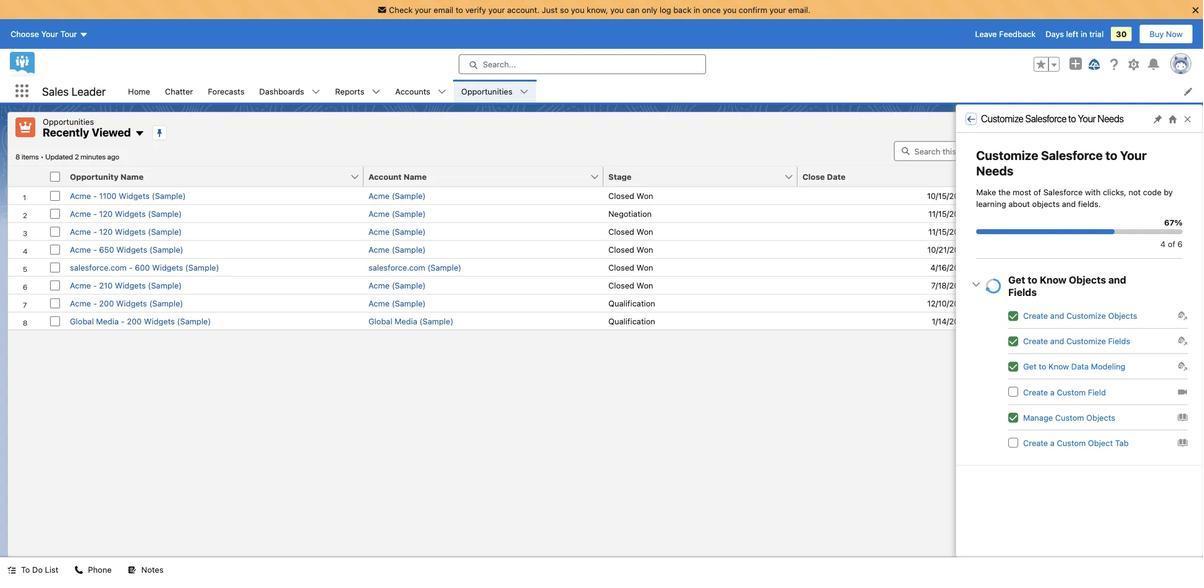 Task type: locate. For each thing, give the bounding box(es) containing it.
get down the progress bar image
[[1008, 274, 1025, 286]]

1 acme - 120 widgets (sample) from the top
[[70, 209, 182, 218]]

opportunity up of
[[1006, 172, 1055, 181]]

create for create a custom field
[[1023, 388, 1048, 397]]

2 name from the left
[[404, 172, 427, 181]]

get to know data modeling link
[[1023, 362, 1126, 371]]

1 horizontal spatial salesforce.com
[[369, 263, 425, 272]]

1 120 from the top
[[99, 209, 113, 218]]

leave feedback
[[975, 29, 1036, 39]]

0 horizontal spatial fields
[[1008, 287, 1037, 298]]

back
[[673, 5, 692, 14]]

acme - 210 widgets (sample)
[[70, 281, 182, 290]]

2 horizontal spatial you
[[723, 5, 737, 14]]

salesforce inside customize salesforce to your needs
[[1041, 148, 1103, 163]]

- left 650
[[93, 245, 97, 254]]

create and customize objects list item
[[1008, 304, 1188, 329]]

0 vertical spatial get
[[1008, 274, 1025, 286]]

account
[[369, 172, 402, 181]]

0 vertical spatial acme - 120 widgets (sample) link
[[70, 209, 182, 218]]

2 global from the left
[[369, 317, 392, 326]]

objects for customize
[[1108, 311, 1137, 321]]

dashboards list item
[[252, 80, 328, 103]]

recently viewed grid
[[8, 167, 1195, 330]]

salesforce down owner
[[1044, 187, 1083, 197]]

global media - 200 widgets (sample) link
[[70, 317, 211, 326]]

1 you from the left
[[571, 5, 585, 14]]

0 horizontal spatial you
[[571, 5, 585, 14]]

1 closed won from the top
[[608, 191, 653, 200]]

accounts list item
[[388, 80, 454, 103]]

None search field
[[894, 141, 1042, 161]]

acme (sample) for acme - 1100 widgets (sample) link
[[369, 191, 426, 200]]

6 acme (sample) link from the top
[[369, 299, 426, 308]]

and
[[1062, 199, 1076, 209], [1109, 274, 1126, 286], [1050, 311, 1064, 321], [1050, 337, 1064, 346]]

text default image inside create and customize fields list item
[[1178, 336, 1188, 346]]

opportunity name element
[[65, 167, 371, 187]]

text default image inside opportunities list item
[[520, 88, 529, 96]]

4 acme (sample) link from the top
[[369, 245, 426, 254]]

close date button
[[798, 167, 987, 186]]

get inside list item
[[1023, 362, 1037, 371]]

you right once
[[723, 5, 737, 14]]

opportunity name
[[70, 172, 144, 181]]

1 acme (sample) from the top
[[369, 191, 426, 200]]

recently viewed status
[[15, 152, 45, 161]]

0 horizontal spatial media
[[96, 317, 119, 326]]

0 horizontal spatial needs
[[976, 164, 1014, 178]]

2 vertical spatial objects
[[1086, 413, 1115, 422]]

acme (sample)
[[369, 191, 426, 200], [369, 209, 426, 218], [369, 227, 426, 236], [369, 245, 426, 254], [369, 281, 426, 290], [369, 299, 426, 308]]

2 salesforce.com from the left
[[369, 263, 425, 272]]

create and customize fields list item
[[1008, 329, 1188, 354]]

widgets down "acme - 200 widgets (sample)" link
[[144, 317, 175, 326]]

and up the create and customize objects list item
[[1109, 274, 1126, 286]]

only
[[642, 5, 658, 14]]

know inside get to know objects and fields
[[1040, 274, 1067, 286]]

list
[[45, 565, 58, 575]]

1 name from the left
[[121, 172, 144, 181]]

acme - 650 widgets (sample) link
[[70, 245, 183, 254]]

- for the salesforce.com - 600 widgets (sample) link
[[129, 263, 133, 272]]

2 closed won from the top
[[608, 227, 653, 236]]

- down acme - 210 widgets (sample) link
[[93, 299, 97, 308]]

objects up create and customize objects link
[[1069, 274, 1106, 286]]

create down manage
[[1023, 438, 1048, 448]]

2 horizontal spatial your
[[1120, 148, 1147, 163]]

1 vertical spatial your
[[1078, 113, 1096, 125]]

1 horizontal spatial your
[[1078, 113, 1096, 125]]

120 for closed won
[[99, 227, 113, 236]]

2 acme (sample) link from the top
[[369, 209, 426, 218]]

customize down create and customize objects at the right bottom
[[1067, 337, 1106, 346]]

3 acme (sample) from the top
[[369, 227, 426, 236]]

1 salesforce.com from the left
[[70, 263, 127, 272]]

4 closed won from the top
[[608, 263, 653, 272]]

your
[[41, 29, 58, 39], [1078, 113, 1096, 125], [1120, 148, 1147, 163]]

5 acme (sample) link from the top
[[369, 281, 426, 290]]

in right back
[[694, 5, 700, 14]]

in right "left"
[[1081, 29, 1087, 39]]

and down get to know objects and fields
[[1050, 311, 1064, 321]]

0 vertical spatial salesforce
[[1026, 113, 1067, 125]]

know,
[[587, 5, 608, 14]]

0 horizontal spatial opportunity
[[70, 172, 118, 181]]

closed won for 7/18/2023
[[608, 281, 653, 290]]

list
[[121, 80, 1203, 103]]

opportunity for opportunity owner alias
[[1006, 172, 1055, 181]]

text default image
[[520, 88, 529, 96], [135, 129, 145, 139], [1178, 336, 1188, 346], [1178, 387, 1188, 397], [1178, 413, 1188, 423], [1178, 438, 1188, 448], [7, 566, 16, 575], [74, 566, 83, 575], [128, 566, 136, 575]]

custom down create a custom field button
[[1055, 413, 1084, 422]]

create a custom object tab list item
[[1008, 431, 1188, 455]]

group
[[1034, 57, 1060, 72]]

2 horizontal spatial your
[[770, 5, 786, 14]]

5 closed won from the top
[[608, 281, 653, 290]]

salesforce up owner
[[1041, 148, 1103, 163]]

2 vertical spatial salesforce
[[1044, 187, 1083, 197]]

1 horizontal spatial you
[[610, 5, 624, 14]]

to
[[456, 5, 463, 14], [1069, 113, 1076, 125], [1106, 148, 1118, 163], [1028, 274, 1038, 286], [1039, 362, 1046, 371]]

0 horizontal spatial your
[[415, 5, 431, 14]]

1 cb from the top
[[1006, 191, 1017, 200]]

custom up manage custom objects
[[1057, 388, 1086, 397]]

1 vertical spatial needs
[[976, 164, 1014, 178]]

11/15/2023
[[929, 209, 969, 218], [929, 227, 969, 236]]

1 opportunity from the left
[[70, 172, 118, 181]]

reports
[[335, 87, 364, 96]]

a for create a custom field
[[1050, 388, 1055, 397]]

1 media from the left
[[96, 317, 119, 326]]

your up not
[[1120, 148, 1147, 163]]

6 acme (sample) from the top
[[369, 299, 426, 308]]

5 closed from the top
[[608, 281, 634, 290]]

email.
[[788, 5, 811, 14]]

(sample)
[[152, 191, 186, 200], [392, 191, 426, 200], [148, 209, 182, 218], [392, 209, 426, 218], [148, 227, 182, 236], [392, 227, 426, 236], [149, 245, 183, 254], [392, 245, 426, 254], [185, 263, 219, 272], [428, 263, 461, 272], [148, 281, 182, 290], [392, 281, 426, 290], [149, 299, 183, 308], [392, 299, 426, 308], [177, 317, 211, 326], [420, 317, 453, 326]]

2 acme - 120 widgets (sample) link from the top
[[70, 227, 182, 236]]

acme (sample) link for acme - 1100 widgets (sample) link
[[369, 191, 426, 200]]

- for the 'acme - 120 widgets (sample)' link corresponding to closed won
[[93, 227, 97, 236]]

create inside "create a custom object tab" list item
[[1023, 438, 1048, 448]]

1 your from the left
[[415, 5, 431, 14]]

0 horizontal spatial opportunities
[[43, 117, 94, 126]]

1 horizontal spatial global
[[369, 317, 392, 326]]

to inside get to know objects and fields
[[1028, 274, 1038, 286]]

0 horizontal spatial name
[[121, 172, 144, 181]]

text default image for dashboards
[[312, 88, 320, 96]]

5 acme (sample) from the top
[[369, 281, 426, 290]]

days left in trial
[[1046, 29, 1104, 39]]

1 acme (sample) link from the top
[[369, 191, 426, 200]]

your right verify
[[488, 5, 505, 14]]

67% status
[[976, 210, 1183, 249]]

needs up make
[[976, 164, 1014, 178]]

text default image inside manage custom objects list item
[[1178, 413, 1188, 423]]

opportunity inside "element"
[[1006, 172, 1055, 181]]

your
[[415, 5, 431, 14], [488, 5, 505, 14], [770, 5, 786, 14]]

0 vertical spatial 120
[[99, 209, 113, 218]]

3 acme (sample) link from the top
[[369, 227, 426, 236]]

account name button
[[364, 167, 590, 186]]

opportunity down minutes
[[70, 172, 118, 181]]

2 acme (sample) from the top
[[369, 209, 426, 218]]

1 horizontal spatial fields
[[1108, 337, 1130, 346]]

1100
[[99, 191, 117, 200]]

closed for 7/18/2023
[[608, 281, 634, 290]]

needs up select list display image on the top of page
[[1098, 113, 1124, 125]]

1 horizontal spatial name
[[404, 172, 427, 181]]

1 vertical spatial acme - 120 widgets (sample)
[[70, 227, 182, 236]]

text default image for reports
[[372, 88, 381, 96]]

- left 210
[[93, 281, 97, 290]]

- left 600
[[129, 263, 133, 272]]

needs
[[1098, 113, 1124, 125], [976, 164, 1014, 178]]

choose your tour button
[[10, 24, 89, 44]]

objects inside get to know objects and fields
[[1069, 274, 1106, 286]]

learning
[[976, 199, 1006, 209]]

2 vertical spatial custom
[[1057, 438, 1086, 448]]

4 cb from the top
[[1006, 281, 1017, 290]]

to down the progress bar image
[[1028, 274, 1038, 286]]

know for data
[[1049, 362, 1069, 371]]

know
[[1040, 274, 1067, 286], [1049, 362, 1069, 371]]

a inside "create a custom object tab" list item
[[1050, 438, 1055, 448]]

and left fields.
[[1062, 199, 1076, 209]]

fields inside get to know objects and fields
[[1008, 287, 1037, 298]]

progress bar image
[[976, 229, 1115, 234]]

1 global from the left
[[70, 317, 94, 326]]

salesforce inside make the most of salesforce with clicks, not code by learning about objects and fields.
[[1044, 187, 1083, 197]]

objects for know
[[1069, 274, 1106, 286]]

to up create a custom field
[[1039, 362, 1046, 371]]

alias
[[1085, 172, 1105, 181]]

your left email
[[415, 5, 431, 14]]

0 vertical spatial 11/15/2023
[[929, 209, 969, 218]]

salesforce.com up 'global media (sample)' link
[[369, 263, 425, 272]]

closed for 10/15/2023
[[608, 191, 634, 200]]

2
[[75, 152, 79, 161]]

acme - 120 widgets (sample) link for closed won
[[70, 227, 182, 236]]

you left can
[[610, 5, 624, 14]]

your left tour
[[41, 29, 58, 39]]

10/15/2023
[[927, 191, 969, 200]]

close date
[[803, 172, 846, 181]]

name up acme - 1100 widgets (sample) link
[[121, 172, 144, 181]]

left
[[1066, 29, 1079, 39]]

5 cb from the top
[[1006, 317, 1017, 326]]

2 won from the top
[[637, 227, 653, 236]]

custom for field
[[1057, 388, 1086, 397]]

2 your from the left
[[488, 5, 505, 14]]

you right the so
[[571, 5, 585, 14]]

in
[[694, 5, 700, 14], [1081, 29, 1087, 39]]

a down manage
[[1050, 438, 1055, 448]]

progress bar progress bar
[[976, 229, 1183, 234]]

won
[[637, 191, 653, 200], [637, 227, 653, 236], [637, 245, 653, 254], [637, 263, 653, 272], [637, 281, 653, 290]]

media down salesforce.com (sample)
[[395, 317, 417, 326]]

0 horizontal spatial in
[[694, 5, 700, 14]]

by
[[1164, 187, 1173, 197]]

2 media from the left
[[395, 317, 417, 326]]

3 create from the top
[[1023, 388, 1048, 397]]

customize
[[981, 113, 1024, 125], [976, 148, 1038, 163], [1067, 311, 1106, 321], [1067, 337, 1106, 346]]

2 you from the left
[[610, 5, 624, 14]]

0 vertical spatial opportunities
[[461, 87, 513, 96]]

1 vertical spatial objects
[[1108, 311, 1137, 321]]

text default image inside "create a custom object tab" list item
[[1178, 438, 1188, 448]]

1 horizontal spatial opportunities
[[461, 87, 513, 96]]

closed
[[608, 191, 634, 200], [608, 227, 634, 236], [608, 245, 634, 254], [608, 263, 634, 272], [608, 281, 634, 290]]

1 vertical spatial salesforce
[[1041, 148, 1103, 163]]

just
[[542, 5, 558, 14]]

3 you from the left
[[723, 5, 737, 14]]

1 vertical spatial a
[[1050, 438, 1055, 448]]

objects down create a custom field list item
[[1086, 413, 1115, 422]]

widgets up acme - 200 widgets (sample)
[[115, 281, 146, 290]]

0 vertical spatial acme - 120 widgets (sample)
[[70, 209, 182, 218]]

list containing home
[[121, 80, 1203, 103]]

1 vertical spatial in
[[1081, 29, 1087, 39]]

0 vertical spatial in
[[694, 5, 700, 14]]

and up get to know data modeling
[[1050, 337, 1064, 346]]

200 down "acme - 200 widgets (sample)" link
[[127, 317, 142, 326]]

2 a from the top
[[1050, 438, 1055, 448]]

0 vertical spatial fields
[[1008, 287, 1037, 298]]

your left email.
[[770, 5, 786, 14]]

1 vertical spatial qualification
[[608, 317, 655, 326]]

1 vertical spatial know
[[1049, 362, 1069, 371]]

get to know data modeling list item
[[1008, 354, 1188, 380]]

progress bar
[[986, 279, 1001, 294]]

0 vertical spatial know
[[1040, 274, 1067, 286]]

0 horizontal spatial 200
[[99, 299, 114, 308]]

know left data
[[1049, 362, 1069, 371]]

closed won for 11/15/2023
[[608, 227, 653, 236]]

customize salesforce to your needs
[[981, 113, 1124, 125], [976, 148, 1147, 178]]

name right the account
[[404, 172, 427, 181]]

a for create a custom object tab
[[1050, 438, 1055, 448]]

acme - 120 widgets (sample) link up acme - 650 widgets (sample) 'link' on the top left of page
[[70, 227, 182, 236]]

2 120 from the top
[[99, 227, 113, 236]]

- left 1100
[[93, 191, 97, 200]]

acme - 120 widgets (sample) link
[[70, 209, 182, 218], [70, 227, 182, 236]]

won for 7/18/2023
[[637, 281, 653, 290]]

0 vertical spatial objects
[[1069, 274, 1106, 286]]

120 down 1100
[[99, 209, 113, 218]]

acme - 120 widgets (sample)
[[70, 209, 182, 218], [70, 227, 182, 236]]

a inside create a custom field list item
[[1050, 388, 1055, 397]]

1 horizontal spatial opportunity
[[1006, 172, 1055, 181]]

media
[[96, 317, 119, 326], [395, 317, 417, 326]]

4/16/2023
[[931, 263, 969, 272]]

acme (sample) link
[[369, 191, 426, 200], [369, 209, 426, 218], [369, 227, 426, 236], [369, 245, 426, 254], [369, 281, 426, 290], [369, 299, 426, 308]]

you
[[571, 5, 585, 14], [610, 5, 624, 14], [723, 5, 737, 14]]

search... button
[[459, 54, 706, 74]]

custom down manage custom objects link
[[1057, 438, 1086, 448]]

salesforce.com up 210
[[70, 263, 127, 272]]

know for objects
[[1040, 274, 1067, 286]]

11/15/2023 up 10/21/2022
[[929, 227, 969, 236]]

create inside the create and customize objects list item
[[1023, 311, 1048, 321]]

forecasts link
[[200, 80, 252, 103]]

1 horizontal spatial your
[[488, 5, 505, 14]]

make the most of salesforce with clicks, not code by learning about objects and fields.
[[976, 187, 1173, 209]]

2 cb from the top
[[1006, 209, 1017, 218]]

salesforce.com - 600 widgets (sample) link
[[70, 263, 219, 272]]

1 won from the top
[[637, 191, 653, 200]]

11/15/2023 down the 10/15/2023
[[929, 209, 969, 218]]

acme - 210 widgets (sample) link
[[70, 281, 182, 290]]

get up create a custom field button
[[1023, 362, 1037, 371]]

closed won for 10/15/2023
[[608, 191, 653, 200]]

know up create and customize objects link
[[1040, 274, 1067, 286]]

1 vertical spatial 200
[[127, 317, 142, 326]]

text default image inside dashboards list item
[[312, 88, 320, 96]]

qualification for global media (sample)
[[608, 317, 655, 326]]

1 vertical spatial acme - 120 widgets (sample) link
[[70, 227, 182, 236]]

widgets right 600
[[152, 263, 183, 272]]

1 qualification from the top
[[608, 299, 655, 308]]

2 qualification from the top
[[608, 317, 655, 326]]

opportunities link
[[454, 80, 520, 103]]

opportunity
[[70, 172, 118, 181], [1006, 172, 1055, 181]]

create down get to know objects and fields
[[1023, 311, 1048, 321]]

notes button
[[120, 558, 171, 582]]

4 acme (sample) from the top
[[369, 245, 426, 254]]

trial
[[1090, 29, 1104, 39]]

text default image inside get to know data modeling list item
[[1178, 362, 1188, 372]]

4 create from the top
[[1023, 438, 1048, 448]]

leader
[[72, 85, 106, 98]]

salesforce up list view controls image
[[1026, 113, 1067, 125]]

1 vertical spatial 120
[[99, 227, 113, 236]]

choose
[[11, 29, 39, 39]]

customize inside customize salesforce to your needs
[[976, 148, 1038, 163]]

3 won from the top
[[637, 245, 653, 254]]

cell
[[45, 167, 65, 187], [1001, 240, 1163, 258], [1001, 258, 1163, 276], [1163, 258, 1195, 276], [1163, 276, 1195, 294]]

- for "acme - 200 widgets (sample)" link
[[93, 299, 97, 308]]

text default image inside the create and customize objects list item
[[1178, 311, 1188, 321]]

list view controls image
[[1045, 141, 1072, 161]]

create inside create a custom field list item
[[1023, 388, 1048, 397]]

1 acme - 120 widgets (sample) link from the top
[[70, 209, 182, 218]]

customize up the
[[976, 148, 1038, 163]]

acme (sample) for acme - 210 widgets (sample) link
[[369, 281, 426, 290]]

0 vertical spatial customize salesforce to your needs
[[981, 113, 1124, 125]]

0 horizontal spatial global
[[70, 317, 94, 326]]

widgets
[[119, 191, 150, 200], [115, 209, 146, 218], [115, 227, 146, 236], [116, 245, 147, 254], [152, 263, 183, 272], [115, 281, 146, 290], [116, 299, 147, 308], [144, 317, 175, 326]]

0 horizontal spatial your
[[41, 29, 58, 39]]

5 won from the top
[[637, 281, 653, 290]]

create and customize fields link
[[1023, 337, 1130, 346]]

create up get to know data modeling
[[1023, 337, 1048, 346]]

opportunities
[[461, 87, 513, 96], [43, 117, 94, 126]]

text default image inside create a custom field list item
[[1178, 387, 1188, 397]]

a up manage
[[1050, 388, 1055, 397]]

item number image
[[8, 167, 45, 186]]

1 vertical spatial fields
[[1108, 337, 1130, 346]]

stage element
[[603, 167, 805, 187]]

objects
[[1069, 274, 1106, 286], [1108, 311, 1137, 321], [1086, 413, 1115, 422]]

1 vertical spatial customize salesforce to your needs
[[976, 148, 1147, 178]]

media down acme - 200 widgets (sample)
[[96, 317, 119, 326]]

120 up 650
[[99, 227, 113, 236]]

acme (sample) for negotiation the 'acme - 120 widgets (sample)' link
[[369, 209, 426, 218]]

0 vertical spatial qualification
[[608, 299, 655, 308]]

know inside get to know data modeling list item
[[1049, 362, 1069, 371]]

acme - 200 widgets (sample)
[[70, 299, 183, 308]]

text default image inside accounts list item
[[438, 88, 446, 96]]

make
[[976, 187, 996, 197]]

0 vertical spatial your
[[41, 29, 58, 39]]

get inside get to know objects and fields
[[1008, 274, 1025, 286]]

your up select list display image on the top of page
[[1078, 113, 1096, 125]]

reports list item
[[328, 80, 388, 103]]

1 horizontal spatial media
[[395, 317, 417, 326]]

acme - 120 widgets (sample) down acme - 1100 widgets (sample) link
[[70, 209, 182, 218]]

verify
[[465, 5, 486, 14]]

closed for 11/15/2023
[[608, 227, 634, 236]]

search...
[[483, 60, 516, 69]]

acme - 120 widgets (sample) link down acme - 1100 widgets (sample) link
[[70, 209, 182, 218]]

fields
[[1008, 287, 1037, 298], [1108, 337, 1130, 346]]

- down acme - 1100 widgets (sample)
[[93, 209, 97, 218]]

3 cb from the top
[[1006, 227, 1017, 236]]

object
[[1088, 438, 1113, 448]]

opportunities down 'search...'
[[461, 87, 513, 96]]

4 won from the top
[[637, 263, 653, 272]]

0 vertical spatial 200
[[99, 299, 114, 308]]

acme - 120 widgets (sample) up acme - 650 widgets (sample) 'link' on the top left of page
[[70, 227, 182, 236]]

text default image
[[312, 88, 320, 96], [372, 88, 381, 96], [438, 88, 446, 96], [1178, 311, 1188, 321], [1178, 362, 1188, 372]]

120 for negotiation
[[99, 209, 113, 218]]

0 vertical spatial custom
[[1057, 388, 1086, 397]]

create up manage
[[1023, 388, 1048, 397]]

0 vertical spatial a
[[1050, 388, 1055, 397]]

text default image inside notes button
[[128, 566, 136, 575]]

1 vertical spatial opportunities
[[43, 117, 94, 126]]

create inside create and customize fields list item
[[1023, 337, 1048, 346]]

0 horizontal spatial salesforce.com
[[70, 263, 127, 272]]

67%
[[1164, 218, 1183, 227]]

1 create from the top
[[1023, 311, 1048, 321]]

0 vertical spatial needs
[[1098, 113, 1124, 125]]

text default image inside reports list item
[[372, 88, 381, 96]]

- for acme - 1100 widgets (sample) link
[[93, 191, 97, 200]]

acme - 650 widgets (sample)
[[70, 245, 183, 254]]

acme (sample) link for negotiation the 'acme - 120 widgets (sample)' link
[[369, 209, 426, 218]]

1 closed from the top
[[608, 191, 634, 200]]

about
[[1009, 199, 1030, 209]]

- up acme - 650 widgets (sample)
[[93, 227, 97, 236]]

salesforce.com
[[70, 263, 127, 272], [369, 263, 425, 272]]

1 vertical spatial 11/15/2023
[[929, 227, 969, 236]]

2 closed from the top
[[608, 227, 634, 236]]

recently
[[43, 126, 89, 139]]

create for create and customize fields
[[1023, 337, 1048, 346]]

2 opportunity from the left
[[1006, 172, 1055, 181]]

won for 10/15/2023
[[637, 191, 653, 200]]

salesforce.com (sample) link
[[369, 263, 461, 272]]

1 horizontal spatial 200
[[127, 317, 142, 326]]

200 down 210
[[99, 299, 114, 308]]

choose your tour
[[11, 29, 77, 39]]

tour
[[60, 29, 77, 39]]

1 a from the top
[[1050, 388, 1055, 397]]

dashboards
[[259, 87, 304, 96]]

accounts link
[[388, 80, 438, 103]]

2 create from the top
[[1023, 337, 1048, 346]]

1 vertical spatial get
[[1023, 362, 1037, 371]]

text default image inside to do list "button"
[[7, 566, 16, 575]]

opportunities down sales leader
[[43, 117, 94, 126]]

objects up create and customize fields list item
[[1108, 311, 1137, 321]]

name
[[121, 172, 144, 181], [404, 172, 427, 181]]

2 acme - 120 widgets (sample) from the top
[[70, 227, 182, 236]]



Task type: vqa. For each thing, say whether or not it's contained in the screenshot.
text default image in Manage Custom Objects 'list item'
yes



Task type: describe. For each thing, give the bounding box(es) containing it.
dashboards link
[[252, 80, 312, 103]]

210
[[99, 281, 113, 290]]

acme (sample) link for the 'acme - 120 widgets (sample)' link corresponding to closed won
[[369, 227, 426, 236]]

get to know objects and fields
[[1008, 274, 1126, 298]]

account name element
[[364, 167, 611, 187]]

salesforce.com for salesforce.com - 600 widgets (sample)
[[70, 263, 127, 272]]

customize up create and customize fields
[[1067, 311, 1106, 321]]

won for 11/15/2023
[[637, 227, 653, 236]]

1 11/15/2023 from the top
[[929, 209, 969, 218]]

recently viewed|opportunities|list view element
[[7, 112, 1196, 558]]

code
[[1143, 187, 1162, 197]]

stage
[[608, 172, 632, 181]]

widgets down acme - 1100 widgets (sample) link
[[115, 209, 146, 218]]

1 horizontal spatial needs
[[1098, 113, 1124, 125]]

acme - 200 widgets (sample) link
[[70, 299, 183, 308]]

create and customize fields
[[1023, 337, 1130, 346]]

updated
[[45, 152, 73, 161]]

3 your from the left
[[770, 5, 786, 14]]

owner
[[1057, 172, 1083, 181]]

close
[[803, 172, 825, 181]]

chatter
[[165, 87, 193, 96]]

650
[[99, 245, 114, 254]]

1/14/2024
[[932, 317, 969, 326]]

to right email
[[456, 5, 463, 14]]

opportunity owner alias
[[1006, 172, 1105, 181]]

days
[[1046, 29, 1064, 39]]

ago
[[107, 152, 119, 161]]

acme (sample) for acme - 650 widgets (sample) 'link' on the top left of page
[[369, 245, 426, 254]]

create a custom field
[[1023, 388, 1106, 397]]

of
[[1034, 187, 1041, 197]]

home link
[[121, 80, 158, 103]]

opportunity name button
[[65, 167, 350, 186]]

name for opportunity name
[[121, 172, 144, 181]]

2 11/15/2023 from the top
[[929, 227, 969, 236]]

select list display image
[[1075, 141, 1102, 161]]

to right select list display image on the top of page
[[1106, 148, 1118, 163]]

widgets up 600
[[116, 245, 147, 254]]

qualification for acme (sample)
[[608, 299, 655, 308]]

stage button
[[603, 167, 784, 186]]

forecasts
[[208, 87, 244, 96]]

salesforce.com (sample)
[[369, 263, 461, 272]]

opportunities inside recently viewed|opportunities|list view element
[[43, 117, 94, 126]]

items
[[22, 152, 39, 161]]

data
[[1071, 362, 1089, 371]]

fields inside list item
[[1108, 337, 1130, 346]]

text default image for accounts
[[438, 88, 446, 96]]

buy now
[[1150, 29, 1183, 39]]

opportunities list item
[[454, 80, 536, 103]]

create a custom object tab
[[1023, 438, 1129, 448]]

check your email to verify your account. just so you know, you can only log back in once you confirm your email.
[[389, 5, 811, 14]]

email
[[434, 5, 453, 14]]

log
[[660, 5, 671, 14]]

needs inside customize salesforce to your needs
[[976, 164, 1014, 178]]

leave feedback link
[[975, 29, 1036, 39]]

- for acme - 650 widgets (sample) 'link' on the top left of page
[[93, 245, 97, 254]]

global for global media - 200 widgets (sample)
[[70, 317, 94, 326]]

to inside list item
[[1039, 362, 1046, 371]]

global for global media (sample)
[[369, 317, 392, 326]]

8 items • updated 2 minutes ago
[[15, 152, 119, 161]]

not
[[1129, 187, 1141, 197]]

12/10/2023
[[927, 299, 969, 308]]

field
[[1088, 388, 1106, 397]]

salesforce.com for salesforce.com (sample)
[[369, 263, 425, 272]]

clicks,
[[1103, 187, 1127, 197]]

get for get to know objects and fields
[[1008, 274, 1025, 286]]

3 closed won from the top
[[608, 245, 653, 254]]

confirm
[[739, 5, 767, 14]]

account name
[[369, 172, 427, 181]]

customize up "search recently viewed list view." search field
[[981, 113, 1024, 125]]

manage custom objects
[[1023, 413, 1115, 422]]

notes
[[141, 565, 163, 575]]

new button
[[1150, 118, 1187, 137]]

create and customize objects link
[[1023, 311, 1137, 321]]

manage custom objects list item
[[1008, 405, 1188, 431]]

name for account name
[[404, 172, 427, 181]]

2 vertical spatial your
[[1120, 148, 1147, 163]]

•
[[40, 152, 44, 161]]

acme - 120 widgets (sample) link for negotiation
[[70, 209, 182, 218]]

get for get to know data modeling
[[1023, 362, 1037, 371]]

cb for negotiation
[[1006, 209, 1017, 218]]

minutes
[[80, 152, 106, 161]]

item number element
[[8, 167, 45, 187]]

7/18/2023
[[931, 281, 969, 290]]

acme - 120 widgets (sample) for closed won
[[70, 227, 182, 236]]

acme (sample) for "acme - 200 widgets (sample)" link
[[369, 299, 426, 308]]

widgets down acme - 210 widgets (sample) link
[[116, 299, 147, 308]]

and inside make the most of salesforce with clicks, not code by learning about objects and fields.
[[1062, 199, 1076, 209]]

cb for closed won
[[1006, 281, 1017, 290]]

4 closed from the top
[[608, 263, 634, 272]]

acme (sample) for the 'acme - 120 widgets (sample)' link corresponding to closed won
[[369, 227, 426, 236]]

3 closed from the top
[[608, 245, 634, 254]]

create and customize objects
[[1023, 311, 1137, 321]]

create a custom field list item
[[1008, 380, 1188, 405]]

fields.
[[1078, 199, 1101, 209]]

manage
[[1023, 413, 1053, 422]]

create for create a custom object tab
[[1023, 438, 1048, 448]]

widgets right 1100
[[119, 191, 150, 200]]

create a custom object tab link
[[1023, 438, 1129, 448]]

acme (sample) link for acme - 210 widgets (sample) link
[[369, 281, 426, 290]]

text default image inside phone button
[[74, 566, 83, 575]]

- for acme - 210 widgets (sample) link
[[93, 281, 97, 290]]

global media (sample)
[[369, 317, 453, 326]]

chatter link
[[158, 80, 200, 103]]

1 horizontal spatial in
[[1081, 29, 1087, 39]]

cb for qualification
[[1006, 317, 1017, 326]]

negotiation
[[608, 209, 652, 218]]

acme (sample) link for acme - 650 widgets (sample) 'link' on the top left of page
[[369, 245, 426, 254]]

create a custom field button
[[1023, 388, 1106, 397]]

now
[[1166, 29, 1183, 39]]

create for create and customize objects
[[1023, 311, 1048, 321]]

phone button
[[67, 558, 119, 582]]

your inside dropdown button
[[41, 29, 58, 39]]

Search Recently Viewed list view. search field
[[894, 141, 1042, 161]]

opportunities inside "opportunities" link
[[461, 87, 513, 96]]

sales leader
[[42, 85, 106, 98]]

- down "acme - 200 widgets (sample)" link
[[121, 317, 125, 326]]

opportunity owner alias element
[[1001, 167, 1163, 187]]

recently viewed
[[43, 126, 131, 139]]

none search field inside recently viewed|opportunities|list view element
[[894, 141, 1042, 161]]

sales
[[42, 85, 69, 98]]

acme - 1100 widgets (sample)
[[70, 191, 186, 200]]

tab
[[1115, 438, 1129, 448]]

objects
[[1032, 199, 1060, 209]]

acme (sample) link for "acme - 200 widgets (sample)" link
[[369, 299, 426, 308]]

leave
[[975, 29, 997, 39]]

widgets up acme - 650 widgets (sample) 'link' on the top left of page
[[115, 227, 146, 236]]

media for (sample)
[[395, 317, 417, 326]]

acme - 1100 widgets (sample) link
[[70, 191, 186, 200]]

media for -
[[96, 317, 119, 326]]

600
[[135, 263, 150, 272]]

to do list
[[21, 565, 58, 575]]

salesforce.com - 600 widgets (sample)
[[70, 263, 219, 272]]

to up list view controls image
[[1069, 113, 1076, 125]]

check
[[389, 5, 413, 14]]

opportunity owner alias button
[[1001, 167, 1149, 186]]

opportunity for opportunity name
[[70, 172, 118, 181]]

1 vertical spatial custom
[[1055, 413, 1084, 422]]

get to know objects and fields button
[[1008, 274, 1151, 299]]

custom for object
[[1057, 438, 1086, 448]]

close date element
[[798, 167, 1008, 187]]

home
[[128, 87, 150, 96]]

acme - 120 widgets (sample) for negotiation
[[70, 209, 182, 218]]

- for negotiation the 'acme - 120 widgets (sample)' link
[[93, 209, 97, 218]]

feedback
[[999, 29, 1036, 39]]

and inside get to know objects and fields
[[1109, 274, 1126, 286]]



